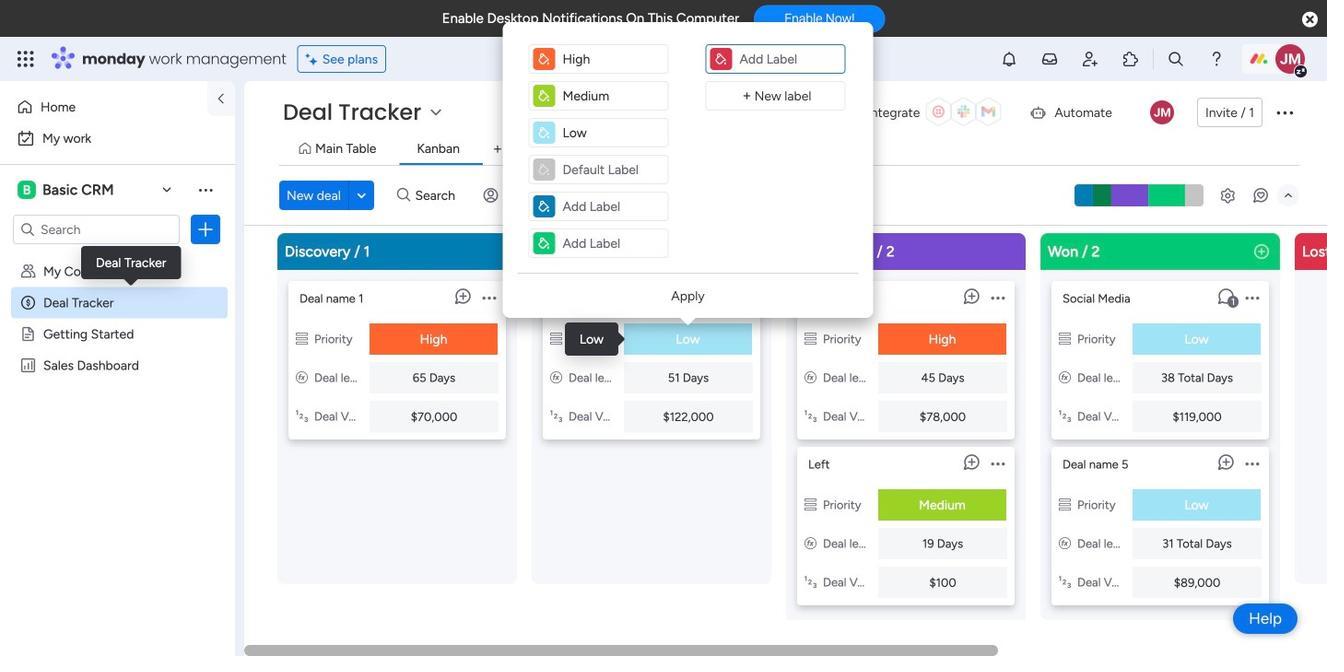 Task type: locate. For each thing, give the bounding box(es) containing it.
0 horizontal spatial list box
[[0, 252, 235, 630]]

0 horizontal spatial options image
[[196, 220, 215, 239]]

tab list
[[279, 135, 1300, 165]]

Search in workspace field
[[39, 219, 154, 240]]

workspace image
[[18, 180, 36, 200]]

options image
[[196, 220, 215, 239], [992, 281, 1006, 315]]

tab
[[483, 135, 513, 164]]

select product image
[[17, 50, 35, 68]]

v2 status outline image
[[296, 332, 308, 347], [551, 332, 562, 347], [1060, 498, 1072, 513]]

list box for new deal image
[[1052, 274, 1270, 606]]

workspace selection element
[[18, 179, 117, 201]]

row group
[[274, 233, 1328, 645]]

0 vertical spatial options image
[[196, 220, 215, 239]]

jeremy miller image down the search everything icon
[[1151, 101, 1175, 124]]

2 v2 small numbers digit column outline image from the left
[[1060, 575, 1072, 590]]

collapse image
[[1282, 188, 1297, 203]]

v2 status outline image
[[805, 332, 817, 347], [1060, 332, 1072, 347], [805, 498, 817, 513]]

1 horizontal spatial jeremy miller image
[[1276, 44, 1306, 74]]

2 horizontal spatial list box
[[1052, 274, 1270, 606]]

1 horizontal spatial options image
[[992, 281, 1006, 315]]

v2 function small outline image for 4th v2 small numbers digit column outline image
[[1060, 371, 1072, 385]]

1 v2 small numbers digit column outline image from the left
[[805, 575, 817, 590]]

3 v2 small numbers digit column outline image from the left
[[805, 409, 817, 424]]

Add Label field
[[559, 49, 664, 69], [736, 49, 841, 69], [559, 86, 664, 106], [559, 123, 664, 143], [559, 196, 664, 217], [559, 233, 664, 254]]

jeremy miller image down dapulse close icon
[[1276, 44, 1306, 74]]

v2 small numbers digit column outline image for list box corresponding to new deal image
[[1060, 575, 1072, 590]]

1 horizontal spatial v2 small numbers digit column outline image
[[1060, 575, 1072, 590]]

1 vertical spatial jeremy miller image
[[1151, 101, 1175, 124]]

v2 small numbers digit column outline image
[[805, 575, 817, 590], [1060, 575, 1072, 590]]

angle down image
[[357, 189, 366, 202]]

v2 function small outline image
[[296, 371, 308, 385], [551, 371, 562, 385], [1060, 371, 1072, 385], [805, 537, 817, 551], [1060, 537, 1072, 551]]

search everything image
[[1167, 50, 1186, 68]]

help image
[[1208, 50, 1226, 68]]

0 horizontal spatial v2 status outline image
[[296, 332, 308, 347]]

Search field
[[411, 183, 466, 208]]

see plans image
[[306, 49, 322, 69]]

v2 small numbers digit column outline image
[[296, 409, 308, 424], [551, 409, 562, 424], [805, 409, 817, 424], [1060, 409, 1072, 424]]

add view image
[[494, 143, 502, 156]]

0 vertical spatial option
[[11, 92, 196, 122]]

list box
[[0, 252, 235, 630], [798, 274, 1015, 606], [1052, 274, 1270, 606]]

0 horizontal spatial v2 small numbers digit column outline image
[[805, 575, 817, 590]]

0 vertical spatial jeremy miller image
[[1276, 44, 1306, 74]]

1 horizontal spatial v2 status outline image
[[551, 332, 562, 347]]

option
[[11, 92, 196, 122], [11, 124, 224, 153], [0, 255, 235, 259]]

0 horizontal spatial jeremy miller image
[[1151, 101, 1175, 124]]

jeremy miller image
[[1276, 44, 1306, 74], [1151, 101, 1175, 124]]

new deal image
[[1253, 243, 1272, 261]]

v2 status outline image for list box corresponding to new deal image
[[1060, 332, 1072, 347]]

v2 function small outline image for first v2 small numbers digit column outline image from left
[[296, 371, 308, 385]]

public board image
[[19, 326, 37, 343]]

1 vertical spatial options image
[[992, 281, 1006, 315]]

options image
[[1274, 101, 1297, 124], [483, 281, 497, 315], [1246, 281, 1260, 315], [1246, 447, 1260, 481]]



Task type: describe. For each thing, give the bounding box(es) containing it.
1 v2 small numbers digit column outline image from the left
[[296, 409, 308, 424]]

invite members image
[[1082, 50, 1100, 68]]

2 v2 small numbers digit column outline image from the left
[[551, 409, 562, 424]]

1 vertical spatial option
[[11, 124, 224, 153]]

4 v2 small numbers digit column outline image from the left
[[1060, 409, 1072, 424]]

options image for rightmost v2 status outline icon
[[1246, 447, 1260, 481]]

v2 status outline image for first v2 small numbers digit column outline image from left
[[296, 332, 308, 347]]

monday marketplace image
[[1122, 50, 1141, 68]]

v2 small numbers digit column outline image for middle list box
[[805, 575, 817, 590]]

dapulse close image
[[1303, 11, 1319, 30]]

arrow down image
[[627, 184, 649, 207]]

v2 status outline image for middle list box
[[805, 332, 817, 347]]

2 vertical spatial option
[[0, 255, 235, 259]]

update feed image
[[1041, 50, 1060, 68]]

v2 status outline image for second v2 small numbers digit column outline image from the left
[[551, 332, 562, 347]]

v2 function small outline image
[[805, 371, 817, 385]]

v2 search image
[[397, 185, 411, 206]]

options image for v2 status outline icon corresponding to first v2 small numbers digit column outline image from left
[[483, 281, 497, 315]]

Default Label field
[[559, 160, 664, 180]]

v2 function small outline image for second v2 small numbers digit column outline image from the left
[[551, 371, 562, 385]]

public dashboard image
[[19, 357, 37, 374]]

notifications image
[[1001, 50, 1019, 68]]

1 horizontal spatial list box
[[798, 274, 1015, 606]]

options image for v2 status outline image associated with list box corresponding to new deal image
[[1246, 281, 1260, 315]]

workspace options image
[[196, 181, 215, 199]]

list box for the workspace options "icon"
[[0, 252, 235, 630]]

2 horizontal spatial v2 status outline image
[[1060, 498, 1072, 513]]

sort board by any column image
[[655, 186, 684, 205]]



Task type: vqa. For each thing, say whether or not it's contained in the screenshot.
first column header from right
no



